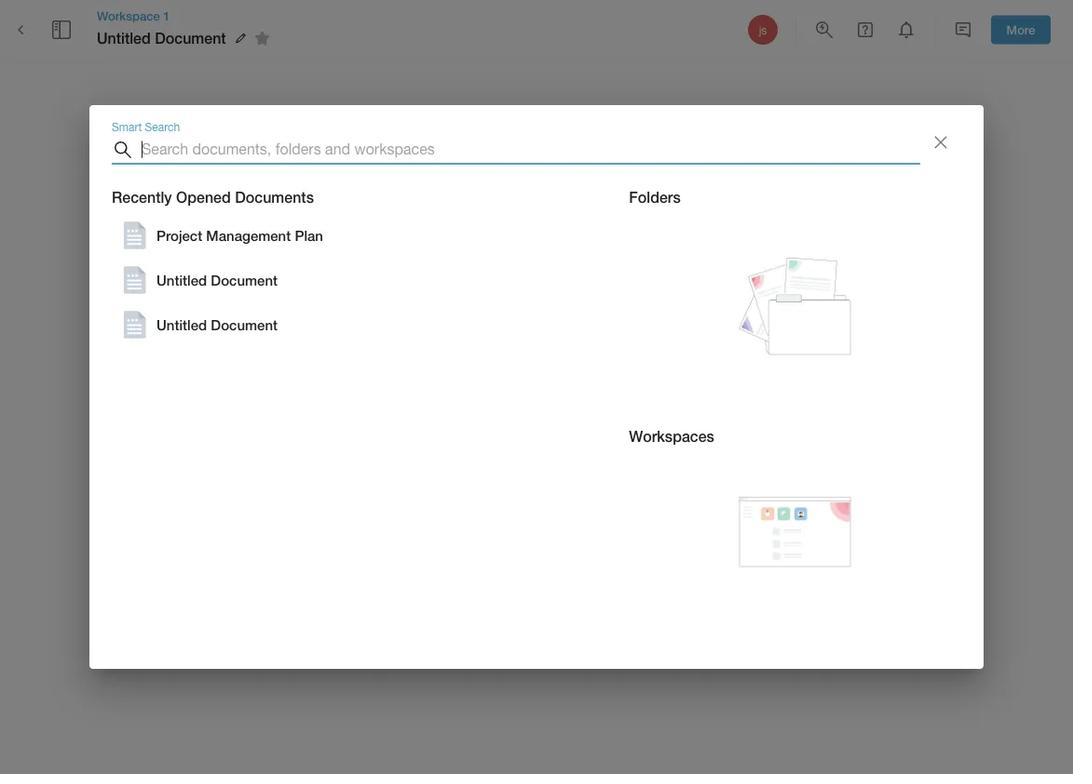 Task type: describe. For each thing, give the bounding box(es) containing it.
untitled document for 2nd untitled document link from the top
[[156, 317, 278, 333]]

management
[[206, 227, 291, 244]]

untitled for first untitled document link from the top
[[156, 272, 207, 289]]

0 vertical spatial document
[[155, 29, 226, 47]]

untitled document for first untitled document link from the top
[[156, 272, 278, 289]]

0 vertical spatial untitled document
[[97, 29, 226, 47]]

Search documents, folders and workspaces text field
[[142, 135, 920, 165]]

smart
[[112, 121, 142, 133]]

plan
[[295, 227, 323, 244]]

1 vertical spatial 1
[[267, 108, 275, 125]]

1 untitled document link from the top
[[119, 265, 584, 295]]

test
[[164, 108, 191, 125]]

workspace 1
[[97, 8, 170, 23]]

recently
[[112, 189, 172, 206]]

opened
[[176, 189, 231, 206]]

smart search
[[112, 121, 180, 133]]

js button
[[745, 12, 781, 48]]

2 untitled document link from the top
[[119, 310, 584, 340]]

project management plan link
[[119, 221, 584, 251]]

documents
[[235, 189, 314, 206]]

dialog containing recently opened documents
[[89, 105, 984, 670]]

0 vertical spatial 1
[[163, 8, 170, 23]]

js
[[759, 23, 767, 36]]

project management plan
[[156, 227, 323, 244]]

more button
[[991, 15, 1051, 44]]



Task type: locate. For each thing, give the bounding box(es) containing it.
untitled
[[97, 29, 151, 47], [156, 272, 207, 289], [156, 317, 207, 333]]

recently opened documents
[[112, 189, 314, 206]]

0 vertical spatial untitled
[[97, 29, 151, 47]]

1 vertical spatial untitled document link
[[119, 310, 584, 340]]

1 vertical spatial untitled document
[[156, 272, 278, 289]]

document
[[155, 29, 226, 47], [211, 272, 278, 289], [211, 317, 278, 333]]

1 right the document
[[267, 108, 275, 125]]

document for first untitled document link from the top
[[211, 272, 278, 289]]

document
[[195, 108, 263, 125]]

document for 2nd untitled document link from the top
[[211, 317, 278, 333]]

1 vertical spatial document
[[211, 272, 278, 289]]

0 horizontal spatial 1
[[163, 8, 170, 23]]

1 right workspace
[[163, 8, 170, 23]]

0 vertical spatial untitled document link
[[119, 265, 584, 295]]

test document 1
[[164, 108, 275, 125]]

untitled document
[[97, 29, 226, 47], [156, 272, 278, 289], [156, 317, 278, 333]]

1 horizontal spatial 1
[[267, 108, 275, 125]]

1 vertical spatial untitled
[[156, 272, 207, 289]]

1
[[163, 8, 170, 23], [267, 108, 275, 125]]

untitled document link
[[119, 265, 584, 295], [119, 310, 584, 340]]

search
[[145, 121, 180, 133]]

2 vertical spatial untitled
[[156, 317, 207, 333]]

workspace 1 link
[[97, 7, 276, 24]]

more
[[1006, 22, 1035, 37]]

workspace
[[97, 8, 160, 23]]

project
[[156, 227, 202, 244]]

folders
[[629, 189, 681, 206]]

untitled for 2nd untitled document link from the top
[[156, 317, 207, 333]]

workspaces
[[629, 428, 714, 446]]

dialog
[[89, 105, 984, 670]]

2 vertical spatial document
[[211, 317, 278, 333]]

2 vertical spatial untitled document
[[156, 317, 278, 333]]

favorite image
[[251, 27, 274, 49]]



Task type: vqa. For each thing, say whether or not it's contained in the screenshot.
2nd Untitled Document link from the top
yes



